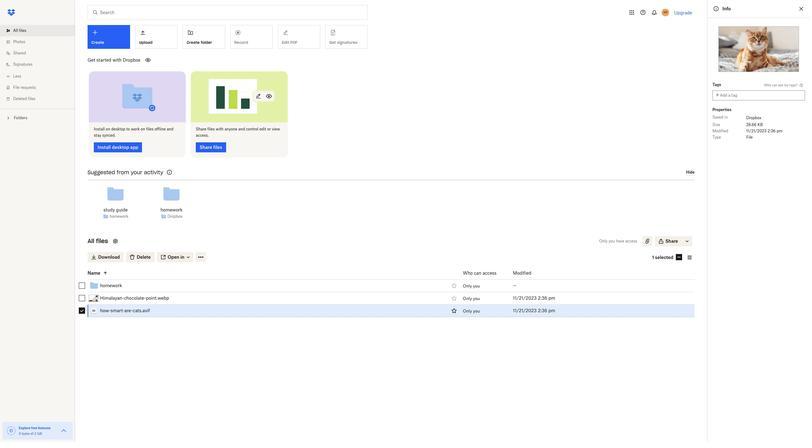 Task type: describe. For each thing, give the bounding box(es) containing it.
suggested from your activity
[[88, 169, 163, 176]]

himalayan-chocolate-point.webp
[[100, 296, 169, 301]]

only for homework
[[463, 284, 472, 289]]

install for install on desktop to work on files offline and stay synced.
[[94, 127, 105, 131]]

upload button
[[135, 25, 178, 49]]

only you for point.webp
[[463, 296, 480, 301]]

less
[[13, 74, 21, 79]]

file for file requests
[[13, 85, 20, 90]]

properties
[[713, 107, 732, 112]]

requests
[[21, 85, 36, 90]]

folders button
[[0, 113, 75, 122]]

point.webp
[[146, 296, 169, 301]]

view
[[272, 127, 280, 131]]

open in button
[[157, 252, 193, 262]]

study guide link
[[104, 207, 128, 213]]

11/21/2023 for how-smart-are-cats.avif
[[514, 308, 537, 313]]

himalayan-
[[100, 296, 124, 301]]

share for share files
[[200, 145, 212, 150]]

11/21/2023 2:36 pm for how-smart-are-cats.avif
[[514, 308, 556, 313]]

files inside the install on desktop to work on files offline and stay synced.
[[146, 127, 154, 131]]

create for create folder
[[187, 40, 200, 45]]

my
[[785, 83, 789, 87]]

folders
[[14, 116, 27, 120]]

in for saved in
[[725, 115, 729, 120]]

app
[[130, 145, 138, 150]]

himalayan-chocolate-point.webp link
[[100, 295, 169, 302]]

see
[[779, 83, 784, 87]]

can for see
[[773, 83, 778, 87]]

install desktop app button
[[94, 142, 142, 152]]

photos
[[13, 39, 25, 44]]

1 vertical spatial all
[[88, 238, 94, 245]]

selected
[[656, 255, 674, 260]]

name button
[[88, 270, 448, 277]]

with for files
[[216, 127, 224, 131]]

1 horizontal spatial dropbox
[[168, 214, 183, 219]]

open in
[[168, 254, 185, 260]]

desktop inside install desktop app button
[[112, 145, 129, 150]]

features
[[38, 426, 51, 430]]

share button
[[656, 236, 683, 246]]

install for install desktop app
[[98, 145, 111, 150]]

dropbox link
[[168, 214, 183, 220]]

0 vertical spatial homework link
[[161, 207, 183, 213]]

bytes
[[22, 432, 30, 436]]

guide
[[116, 207, 128, 212]]

activity
[[144, 169, 163, 176]]

add to starred image for point.webp
[[451, 295, 458, 302]]

kb
[[758, 122, 764, 127]]

Search in folder "Dropbox" text field
[[100, 9, 355, 16]]

name himalayan-chocolate-point.webp, modified 11/21/2023 2:36 pm, element
[[74, 292, 695, 305]]

you for himalayan-chocolate-point.webp
[[474, 296, 480, 301]]

download button
[[88, 252, 124, 262]]

get started with dropbox
[[88, 57, 141, 63]]

or
[[268, 127, 271, 131]]

study guide
[[104, 207, 128, 212]]

1 on from the left
[[106, 127, 110, 131]]

2
[[34, 432, 36, 436]]

cats.avif
[[133, 308, 150, 313]]

you for homework
[[474, 284, 480, 289]]

install on desktop to work on files offline and stay synced.
[[94, 127, 174, 138]]

less image
[[5, 73, 11, 80]]

who for who can see my tags?
[[765, 83, 772, 87]]

how-smart-are-cats.avif
[[100, 308, 150, 313]]

install desktop app
[[98, 145, 138, 150]]

2 - from the left
[[515, 283, 517, 288]]

files right deleted at the top
[[28, 96, 35, 101]]

upload
[[139, 40, 153, 45]]

name
[[88, 271, 100, 276]]

share for share files with anyone and control edit or view access.
[[196, 127, 207, 131]]

tags
[[713, 82, 722, 87]]

Add a tag text field
[[721, 92, 802, 99]]

1 horizontal spatial access
[[626, 239, 638, 243]]

can for access
[[474, 271, 482, 276]]

folder
[[201, 40, 212, 45]]

who for who can access
[[463, 271, 473, 276]]

11/21/2023 for himalayan-chocolate-point.webp
[[514, 296, 537, 301]]

table containing name
[[74, 267, 695, 317]]

saved
[[713, 115, 724, 120]]

files inside share files with anyone and control edit or view access.
[[208, 127, 215, 131]]

shared link
[[5, 48, 75, 59]]

who can access
[[463, 271, 497, 276]]

all files link
[[5, 25, 75, 36]]

1 selected
[[653, 255, 674, 260]]

tags?
[[790, 83, 798, 87]]

hide button
[[687, 170, 695, 175]]

0 vertical spatial 11/21/2023
[[747, 129, 767, 133]]

modified button
[[514, 270, 548, 277]]

file requests link
[[5, 82, 75, 93]]

homework link inside 'element'
[[100, 282, 122, 290]]

and inside the install on desktop to work on files offline and stay synced.
[[167, 127, 174, 131]]

26.66
[[747, 122, 757, 127]]

with for started
[[113, 57, 122, 63]]

access.
[[196, 133, 209, 138]]

get
[[88, 57, 95, 63]]

your
[[131, 169, 143, 176]]

homework inside 'element'
[[100, 283, 122, 288]]

share files
[[200, 145, 222, 150]]

1 vertical spatial all files
[[88, 238, 108, 245]]

synced.
[[102, 133, 116, 138]]

0 vertical spatial 11/21/2023 2:36 pm
[[747, 129, 783, 133]]

1 vertical spatial homework link
[[110, 214, 129, 220]]

folder settings image
[[112, 238, 119, 245]]

only for how-smart-are-cats.avif
[[463, 309, 472, 314]]

deleted
[[13, 96, 27, 101]]

kp button
[[661, 8, 671, 18]]

all files list item
[[0, 25, 75, 36]]

0
[[19, 432, 21, 436]]

have
[[617, 239, 625, 243]]

deleted files
[[13, 96, 35, 101]]

2 horizontal spatial dropbox
[[747, 116, 762, 120]]

hide
[[687, 170, 695, 175]]

stay
[[94, 133, 101, 138]]

file requests
[[13, 85, 36, 90]]

shared
[[13, 51, 26, 55]]

how-
[[100, 308, 111, 313]]

smart-
[[111, 308, 125, 313]]

share files with anyone and control edit or view access.
[[196, 127, 280, 138]]

--
[[514, 283, 517, 288]]



Task type: locate. For each thing, give the bounding box(es) containing it.
you inside name how-smart-are-cats.avif, modified 11/21/2023 2:36 pm, element
[[474, 309, 480, 314]]

0 horizontal spatial and
[[167, 127, 174, 131]]

1 vertical spatial 2:36
[[538, 296, 548, 301]]

in for open in
[[181, 254, 185, 260]]

files left offline
[[146, 127, 154, 131]]

1 vertical spatial modified
[[514, 271, 532, 276]]

you inside name himalayan-chocolate-point.webp, modified 11/21/2023 2:36 pm, element
[[474, 296, 480, 301]]

2 vertical spatial 11/21/2023 2:36 pm
[[514, 308, 556, 313]]

/how smart are cats.avif image
[[719, 26, 800, 72]]

0 horizontal spatial with
[[113, 57, 122, 63]]

only you button for point.webp
[[463, 296, 480, 301]]

homework link up himalayan-
[[100, 282, 122, 290]]

file for file
[[747, 135, 754, 140]]

files inside list item
[[19, 28, 26, 33]]

2 vertical spatial homework link
[[100, 282, 122, 290]]

create button
[[88, 25, 130, 49]]

share files button
[[196, 142, 226, 152]]

0 vertical spatial desktop
[[111, 127, 126, 131]]

modified up type
[[713, 129, 729, 133]]

share up selected at bottom
[[666, 238, 679, 244]]

share inside share files with anyone and control edit or view access.
[[196, 127, 207, 131]]

only you for are-
[[463, 309, 480, 314]]

modified inside button
[[514, 271, 532, 276]]

upgrade link
[[675, 10, 693, 15]]

desktop
[[111, 127, 126, 131], [112, 145, 129, 150]]

in inside dropdown button
[[181, 254, 185, 260]]

and
[[167, 127, 174, 131], [239, 127, 245, 131]]

0 horizontal spatial all
[[13, 28, 18, 33]]

file down "less"
[[13, 85, 20, 90]]

0 horizontal spatial create
[[91, 40, 104, 45]]

file
[[13, 85, 20, 90], [747, 135, 754, 140]]

0 vertical spatial access
[[626, 239, 638, 243]]

3 only you button from the top
[[463, 309, 480, 314]]

11/21/2023 2:36 pm for himalayan-chocolate-point.webp
[[514, 296, 556, 301]]

install inside button
[[98, 145, 111, 150]]

1 horizontal spatial file
[[747, 135, 754, 140]]

modified up --
[[514, 271, 532, 276]]

create inside 'dropdown button'
[[91, 40, 104, 45]]

pm
[[778, 129, 783, 133], [549, 296, 556, 301], [549, 308, 556, 313]]

pm inside name himalayan-chocolate-point.webp, modified 11/21/2023 2:36 pm, element
[[549, 296, 556, 301]]

2 vertical spatial homework
[[100, 283, 122, 288]]

0 horizontal spatial file
[[13, 85, 20, 90]]

1 vertical spatial add to starred image
[[451, 295, 458, 302]]

you inside name homework, modified 11/21/2023 2:34 pm, 'element'
[[474, 284, 480, 289]]

files left folder settings image
[[96, 238, 108, 245]]

only inside name how-smart-are-cats.avif, modified 11/21/2023 2:36 pm, element
[[463, 309, 472, 314]]

0 vertical spatial all files
[[13, 28, 26, 33]]

1 vertical spatial only you
[[463, 296, 480, 301]]

kp
[[664, 10, 668, 14]]

1 horizontal spatial can
[[773, 83, 778, 87]]

1 horizontal spatial and
[[239, 127, 245, 131]]

1 vertical spatial install
[[98, 145, 111, 150]]

create
[[187, 40, 200, 45], [91, 40, 104, 45]]

homework up dropbox link
[[161, 207, 183, 212]]

1 horizontal spatial all
[[88, 238, 94, 245]]

add to starred image inside name how-smart-are-cats.avif, modified 11/21/2023 2:36 pm, element
[[451, 307, 458, 315]]

only you inside name himalayan-chocolate-point.webp, modified 11/21/2023 2:36 pm, element
[[463, 296, 480, 301]]

anyone
[[225, 127, 238, 131]]

started
[[96, 57, 111, 63]]

to
[[127, 127, 130, 131]]

None field
[[0, 0, 48, 7]]

1 horizontal spatial all files
[[88, 238, 108, 245]]

chocolate-
[[124, 296, 146, 301]]

0 horizontal spatial dropbox
[[123, 57, 141, 63]]

with left anyone
[[216, 127, 224, 131]]

0 horizontal spatial modified
[[514, 271, 532, 276]]

edit
[[260, 127, 267, 131]]

3 add to starred image from the top
[[451, 307, 458, 315]]

you
[[609, 239, 616, 243], [474, 284, 480, 289], [474, 296, 480, 301], [474, 309, 480, 314]]

2 add to starred image from the top
[[451, 295, 458, 302]]

photos link
[[5, 36, 75, 48]]

only you inside name homework, modified 11/21/2023 2:34 pm, 'element'
[[463, 284, 480, 289]]

files
[[19, 28, 26, 33], [28, 96, 35, 101], [146, 127, 154, 131], [208, 127, 215, 131], [214, 145, 222, 150], [96, 238, 108, 245]]

only inside name himalayan-chocolate-point.webp, modified 11/21/2023 2:36 pm, element
[[463, 296, 472, 301]]

desktop left app
[[112, 145, 129, 150]]

2 only you button from the top
[[463, 296, 480, 301]]

install inside the install on desktop to work on files offline and stay synced.
[[94, 127, 105, 131]]

in right open
[[181, 254, 185, 260]]

quota usage element
[[6, 426, 16, 436]]

list containing all files
[[0, 21, 75, 109]]

install down synced.
[[98, 145, 111, 150]]

1 vertical spatial file
[[747, 135, 754, 140]]

only you have access
[[600, 239, 638, 243]]

gb
[[37, 432, 42, 436]]

0 vertical spatial 2:36
[[768, 129, 777, 133]]

name how-smart-are-cats.avif, modified 11/21/2023 2:36 pm, element
[[74, 305, 695, 317]]

1 vertical spatial pm
[[549, 296, 556, 301]]

1 vertical spatial only you button
[[463, 296, 480, 301]]

homework down guide
[[110, 214, 129, 219]]

2 on from the left
[[141, 127, 145, 131]]

2 vertical spatial dropbox
[[168, 214, 183, 219]]

with right the started
[[113, 57, 122, 63]]

with inside share files with anyone and control edit or view access.
[[216, 127, 224, 131]]

signatures
[[13, 62, 33, 67]]

you for how-smart-are-cats.avif
[[474, 309, 480, 314]]

size
[[713, 122, 721, 127]]

only you button inside name how-smart-are-cats.avif, modified 11/21/2023 2:36 pm, element
[[463, 309, 480, 314]]

1 horizontal spatial with
[[216, 127, 224, 131]]

1 horizontal spatial in
[[725, 115, 729, 120]]

0 vertical spatial who
[[765, 83, 772, 87]]

create left the folder
[[187, 40, 200, 45]]

26.66 kb
[[747, 122, 764, 127]]

0 vertical spatial homework
[[161, 207, 183, 212]]

0 vertical spatial pm
[[778, 129, 783, 133]]

1 - from the left
[[514, 283, 515, 288]]

who can see my tags?
[[765, 83, 798, 87]]

share up access.
[[196, 127, 207, 131]]

2 and from the left
[[239, 127, 245, 131]]

files up photos
[[19, 28, 26, 33]]

desktop inside the install on desktop to work on files offline and stay synced.
[[111, 127, 126, 131]]

1 horizontal spatial modified
[[713, 129, 729, 133]]

desktop left to
[[111, 127, 126, 131]]

11/21/2023 inside name himalayan-chocolate-point.webp, modified 11/21/2023 2:36 pm, element
[[514, 296, 537, 301]]

create for create
[[91, 40, 104, 45]]

explore free features 0 bytes of 2 gb
[[19, 426, 51, 436]]

2 vertical spatial pm
[[549, 308, 556, 313]]

who can see my tags? image
[[800, 83, 805, 88]]

2 vertical spatial only you button
[[463, 309, 480, 314]]

are-
[[125, 308, 133, 313]]

all files up photos
[[13, 28, 26, 33]]

0 vertical spatial with
[[113, 57, 122, 63]]

#
[[717, 93, 720, 98]]

table
[[74, 267, 695, 317]]

1 vertical spatial in
[[181, 254, 185, 260]]

list
[[0, 21, 75, 109]]

only you button
[[463, 284, 480, 289], [463, 296, 480, 301], [463, 309, 480, 314]]

2 vertical spatial 2:36
[[538, 308, 548, 313]]

homework link down guide
[[110, 214, 129, 220]]

who
[[765, 83, 772, 87], [463, 271, 473, 276]]

only you button inside name himalayan-chocolate-point.webp, modified 11/21/2023 2:36 pm, element
[[463, 296, 480, 301]]

1 vertical spatial homework
[[110, 214, 129, 219]]

2:36 for how-smart-are-cats.avif
[[538, 308, 548, 313]]

only for himalayan-chocolate-point.webp
[[463, 296, 472, 301]]

0 vertical spatial install
[[94, 127, 105, 131]]

homework link
[[161, 207, 183, 213], [110, 214, 129, 220], [100, 282, 122, 290]]

file down 26.66
[[747, 135, 754, 140]]

2:36 for himalayan-chocolate-point.webp
[[538, 296, 548, 301]]

in
[[725, 115, 729, 120], [181, 254, 185, 260]]

of
[[31, 432, 34, 436]]

control
[[246, 127, 259, 131]]

11/21/2023
[[747, 129, 767, 133], [514, 296, 537, 301], [514, 308, 537, 313]]

how-smart-are-cats.avif link
[[100, 307, 150, 315]]

create folder
[[187, 40, 212, 45]]

0 horizontal spatial in
[[181, 254, 185, 260]]

0 vertical spatial can
[[773, 83, 778, 87]]

1 only you from the top
[[463, 284, 480, 289]]

0 vertical spatial all
[[13, 28, 18, 33]]

1 add to starred image from the top
[[451, 282, 458, 290]]

only
[[600, 239, 608, 243], [463, 284, 472, 289], [463, 296, 472, 301], [463, 309, 472, 314]]

1 and from the left
[[167, 127, 174, 131]]

create up the started
[[91, 40, 104, 45]]

create folder button
[[183, 25, 225, 49]]

only you
[[463, 284, 480, 289], [463, 296, 480, 301], [463, 309, 480, 314]]

1 horizontal spatial who
[[765, 83, 772, 87]]

all up photos
[[13, 28, 18, 33]]

1 only you button from the top
[[463, 284, 480, 289]]

1 vertical spatial desktop
[[112, 145, 129, 150]]

close right sidebar image
[[798, 5, 806, 13]]

0 vertical spatial only you
[[463, 284, 480, 289]]

files inside button
[[214, 145, 222, 150]]

work
[[131, 127, 140, 131]]

and inside share files with anyone and control edit or view access.
[[239, 127, 245, 131]]

add to starred image inside name homework, modified 11/21/2023 2:34 pm, 'element'
[[451, 282, 458, 290]]

on right work
[[141, 127, 145, 131]]

11/21/2023 inside name how-smart-are-cats.avif, modified 11/21/2023 2:36 pm, element
[[514, 308, 537, 313]]

2:36 inside name how-smart-are-cats.avif, modified 11/21/2023 2:36 pm, element
[[538, 308, 548, 313]]

pm for how-smart-are-cats.avif
[[549, 308, 556, 313]]

homework link up dropbox link
[[161, 207, 183, 213]]

dropbox image
[[5, 6, 18, 19]]

delete
[[137, 254, 151, 260]]

in right "saved"
[[725, 115, 729, 120]]

3 only you from the top
[[463, 309, 480, 314]]

only you button for are-
[[463, 309, 480, 314]]

1 vertical spatial 11/21/2023
[[514, 296, 537, 301]]

and left the control
[[239, 127, 245, 131]]

can
[[773, 83, 778, 87], [474, 271, 482, 276]]

0 vertical spatial in
[[725, 115, 729, 120]]

deleted files link
[[5, 93, 75, 105]]

2:36 inside name himalayan-chocolate-point.webp, modified 11/21/2023 2:36 pm, element
[[538, 296, 548, 301]]

2 vertical spatial share
[[666, 238, 679, 244]]

share
[[196, 127, 207, 131], [200, 145, 212, 150], [666, 238, 679, 244]]

1 vertical spatial 11/21/2023 2:36 pm
[[514, 296, 556, 301]]

all
[[13, 28, 18, 33], [88, 238, 94, 245]]

pm for himalayan-chocolate-point.webp
[[549, 296, 556, 301]]

upgrade
[[675, 10, 693, 15]]

1
[[653, 255, 655, 260]]

on up synced.
[[106, 127, 110, 131]]

1 vertical spatial who
[[463, 271, 473, 276]]

2 vertical spatial 11/21/2023
[[514, 308, 537, 313]]

0 horizontal spatial on
[[106, 127, 110, 131]]

free
[[31, 426, 37, 430]]

0 horizontal spatial who
[[463, 271, 473, 276]]

0 vertical spatial add to starred image
[[451, 282, 458, 290]]

0 vertical spatial dropbox
[[123, 57, 141, 63]]

0 horizontal spatial all files
[[13, 28, 26, 33]]

files up access.
[[208, 127, 215, 131]]

name homework, modified 11/21/2023 2:34 pm, element
[[74, 280, 695, 292]]

0 horizontal spatial can
[[474, 271, 482, 276]]

2 only you from the top
[[463, 296, 480, 301]]

and right offline
[[167, 127, 174, 131]]

0 vertical spatial modified
[[713, 129, 729, 133]]

1 vertical spatial dropbox
[[747, 116, 762, 120]]

-
[[514, 283, 515, 288], [515, 283, 517, 288]]

all files
[[13, 28, 26, 33], [88, 238, 108, 245]]

only you button inside name homework, modified 11/21/2023 2:34 pm, 'element'
[[463, 284, 480, 289]]

all inside list item
[[13, 28, 18, 33]]

create inside button
[[187, 40, 200, 45]]

2 vertical spatial add to starred image
[[451, 307, 458, 315]]

open
[[168, 254, 180, 260]]

all files inside list item
[[13, 28, 26, 33]]

saved in
[[713, 115, 729, 120]]

dropbox
[[123, 57, 141, 63], [747, 116, 762, 120], [168, 214, 183, 219]]

1 vertical spatial can
[[474, 271, 482, 276]]

add to starred image for are-
[[451, 307, 458, 315]]

0 horizontal spatial access
[[483, 271, 497, 276]]

1 vertical spatial share
[[200, 145, 212, 150]]

files down share files with anyone and control edit or view access.
[[214, 145, 222, 150]]

1 vertical spatial access
[[483, 271, 497, 276]]

on
[[106, 127, 110, 131], [141, 127, 145, 131]]

delete button
[[126, 252, 155, 262]]

pm inside name how-smart-are-cats.avif, modified 11/21/2023 2:36 pm, element
[[549, 308, 556, 313]]

study
[[104, 207, 115, 212]]

add to starred image inside name himalayan-chocolate-point.webp, modified 11/21/2023 2:36 pm, element
[[451, 295, 458, 302]]

all files left folder settings image
[[88, 238, 108, 245]]

download
[[98, 254, 120, 260]]

homework
[[161, 207, 183, 212], [110, 214, 129, 219], [100, 283, 122, 288]]

1 horizontal spatial on
[[141, 127, 145, 131]]

/himalayan chocolate point.webp image
[[89, 295, 99, 302]]

only you inside name how-smart-are-cats.avif, modified 11/21/2023 2:36 pm, element
[[463, 309, 480, 314]]

install up stay
[[94, 127, 105, 131]]

1 horizontal spatial create
[[187, 40, 200, 45]]

share down access.
[[200, 145, 212, 150]]

all up download button
[[88, 238, 94, 245]]

suggested
[[88, 169, 115, 176]]

signatures link
[[5, 59, 75, 70]]

2 vertical spatial only you
[[463, 309, 480, 314]]

homework up himalayan-
[[100, 283, 122, 288]]

from
[[117, 169, 129, 176]]

0 vertical spatial only you button
[[463, 284, 480, 289]]

1 vertical spatial with
[[216, 127, 224, 131]]

add to starred image
[[451, 282, 458, 290], [451, 295, 458, 302], [451, 307, 458, 315]]

0 vertical spatial share
[[196, 127, 207, 131]]

only inside name homework, modified 11/21/2023 2:34 pm, 'element'
[[463, 284, 472, 289]]

0 vertical spatial file
[[13, 85, 20, 90]]

11/21/2023 2:36 pm
[[747, 129, 783, 133], [514, 296, 556, 301], [514, 308, 556, 313]]

access
[[626, 239, 638, 243], [483, 271, 497, 276]]



Task type: vqa. For each thing, say whether or not it's contained in the screenshot.
"Image - 07-Green_Blue_LM-4K.png 12/5/2023, 2:19:16 PM"
no



